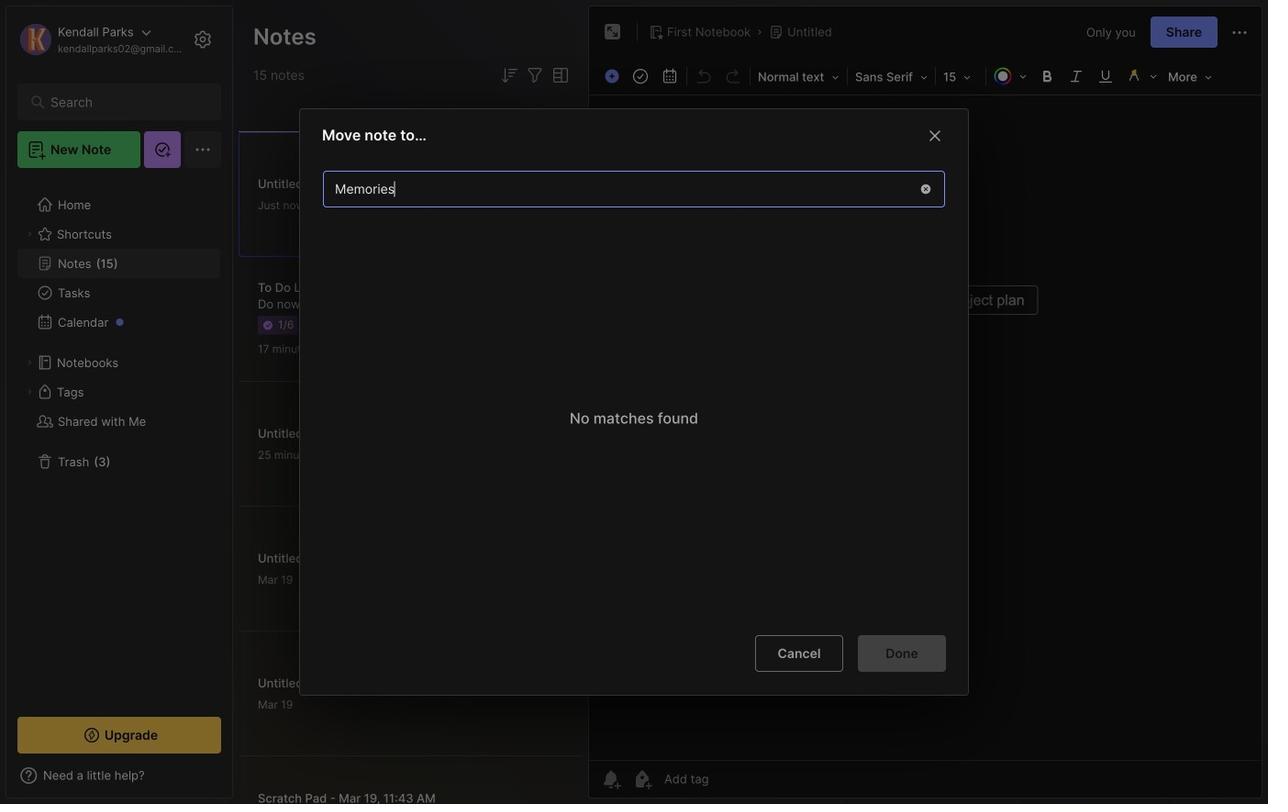 Task type: locate. For each thing, give the bounding box(es) containing it.
add tag image
[[632, 768, 654, 790]]

italic image
[[1064, 63, 1090, 89]]

tab list
[[239, 95, 583, 132]]

None search field
[[50, 91, 197, 113]]

font size image
[[938, 64, 984, 88]]

calendar event image
[[657, 63, 683, 89]]

highlight image
[[1121, 63, 1163, 89]]

underline image
[[1093, 63, 1119, 89]]

expand note image
[[602, 21, 624, 43]]

Note Editor text field
[[589, 95, 1262, 760]]

none search field inside main element
[[50, 91, 197, 113]]

note window element
[[588, 6, 1263, 799]]

more image
[[1163, 64, 1218, 88]]

bold image
[[1035, 63, 1060, 89]]

add a reminder image
[[600, 768, 622, 790]]

task image
[[628, 63, 654, 89]]

tree
[[6, 179, 232, 700]]

font family image
[[850, 64, 934, 88]]



Task type: describe. For each thing, give the bounding box(es) containing it.
Find a location… text field
[[324, 174, 908, 204]]

heading level image
[[753, 64, 846, 88]]

insert image
[[600, 64, 626, 88]]

Search text field
[[50, 94, 197, 111]]

close image
[[924, 125, 946, 147]]

font color image
[[989, 63, 1033, 89]]

main element
[[0, 0, 239, 804]]

settings image
[[192, 28, 214, 50]]

tree inside main element
[[6, 179, 232, 700]]

Find a location field
[[314, 162, 955, 621]]

expand tags image
[[24, 386, 35, 398]]

expand notebooks image
[[24, 357, 35, 368]]



Task type: vqa. For each thing, say whether or not it's contained in the screenshot.
preview image at the right of page
no



